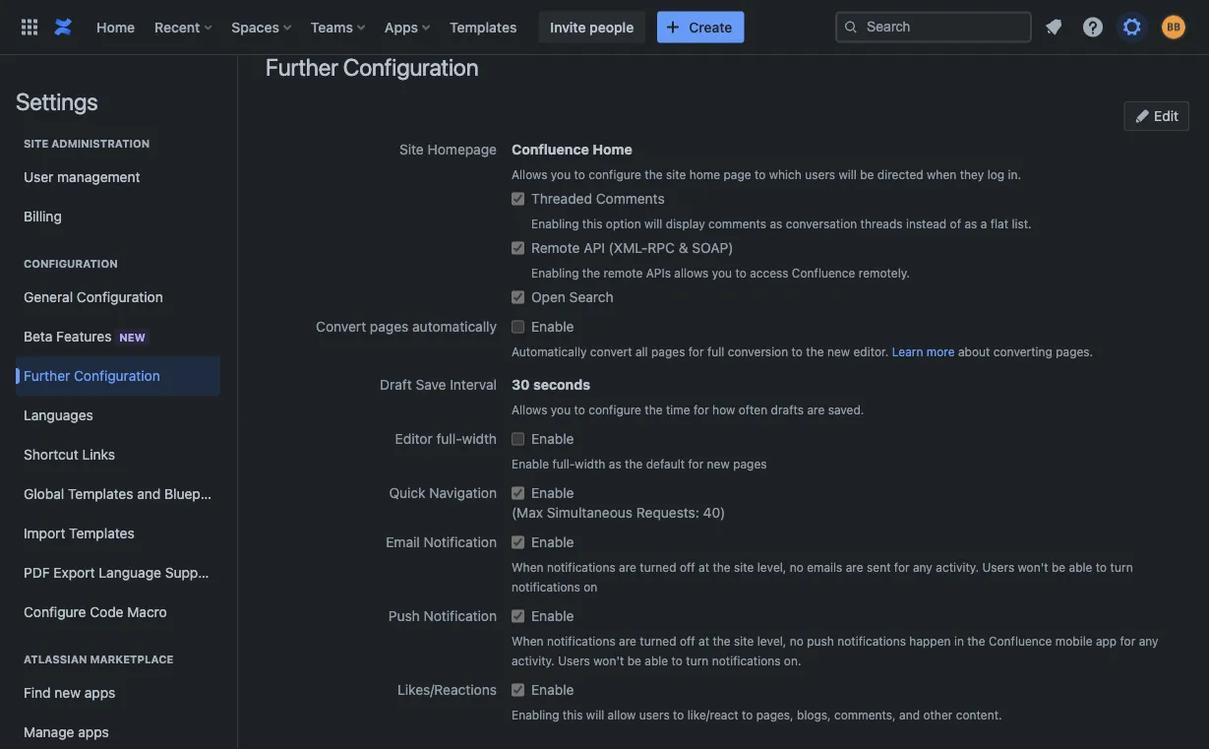 Task type: locate. For each thing, give the bounding box(es) containing it.
0 vertical spatial off
[[680, 560, 696, 574]]

further down teams
[[266, 53, 338, 81]]

1 vertical spatial will
[[645, 217, 663, 230]]

0 vertical spatial you
[[551, 167, 571, 181]]

further down beta at the top
[[24, 368, 70, 384]]

users
[[806, 167, 836, 181], [640, 708, 670, 722]]

1 vertical spatial confluence
[[792, 266, 856, 280]]

turn up app
[[1111, 560, 1134, 574]]

off down requests:
[[680, 560, 696, 574]]

apps
[[84, 685, 115, 701], [78, 724, 109, 740]]

enable full-width as the default for new pages
[[512, 457, 767, 471]]

None checkbox
[[512, 189, 525, 209], [512, 287, 525, 307], [512, 429, 525, 449], [512, 483, 525, 503], [512, 606, 525, 626], [512, 680, 525, 700], [512, 189, 525, 209], [512, 287, 525, 307], [512, 429, 525, 449], [512, 483, 525, 503], [512, 606, 525, 626], [512, 680, 525, 700]]

2 vertical spatial will
[[587, 708, 605, 722]]

to up app
[[1097, 560, 1108, 574]]

allows
[[512, 167, 548, 181], [512, 403, 548, 416]]

for inside 30 seconds allows you to configure the time for how often drafts are saved.
[[694, 403, 710, 416]]

None checkbox
[[512, 238, 525, 258], [512, 317, 525, 337], [512, 533, 525, 552], [512, 238, 525, 258], [512, 317, 525, 337], [512, 533, 525, 552]]

which
[[770, 167, 802, 181]]

0 horizontal spatial able
[[645, 654, 669, 668]]

notifications left on.
[[713, 654, 781, 668]]

1 vertical spatial and
[[900, 708, 921, 722]]

0 vertical spatial site
[[666, 167, 687, 181]]

0 horizontal spatial further configuration
[[24, 368, 160, 384]]

allows inside confluence home allows you to configure the site home page to which users will be directed when they log in.
[[512, 167, 548, 181]]

0 vertical spatial confluence
[[512, 141, 590, 158]]

be inside the when notifications are turned off at the site level, no push notifications happen in the confluence mobile app for any activity. users won't be able to turn notifications on.
[[628, 654, 642, 668]]

configure inside 30 seconds allows you to configure the time for how often drafts are saved.
[[589, 403, 642, 416]]

able inside when notifications are turned off at the site level, no emails are sent for any activity. users won't be able to turn notifications on
[[1070, 560, 1093, 574]]

1 vertical spatial no
[[790, 634, 804, 648]]

1 notification from the top
[[424, 534, 497, 550]]

1 horizontal spatial width
[[575, 457, 606, 471]]

notification for push notification
[[424, 608, 497, 624]]

1 horizontal spatial further
[[266, 53, 338, 81]]

and
[[137, 486, 161, 502], [900, 708, 921, 722]]

1 allows from the top
[[512, 167, 548, 181]]

1 vertical spatial turned
[[640, 634, 677, 648]]

1 vertical spatial further
[[24, 368, 70, 384]]

at inside when notifications are turned off at the site level, no emails are sent for any activity. users won't be able to turn notifications on
[[699, 560, 710, 574]]

notifications left on
[[512, 580, 581, 594]]

1 turned from the top
[[640, 560, 677, 574]]

1 vertical spatial users
[[558, 654, 591, 668]]

0 vertical spatial allows
[[512, 167, 548, 181]]

1 horizontal spatial new
[[707, 457, 730, 471]]

2 notification from the top
[[424, 608, 497, 624]]

0 vertical spatial and
[[137, 486, 161, 502]]

are up allow
[[619, 634, 637, 648]]

0 vertical spatial templates
[[450, 19, 517, 35]]

further configuration down 'beta features new'
[[24, 368, 160, 384]]

off inside the when notifications are turned off at the site level, no push notifications happen in the confluence mobile app for any activity. users won't be able to turn notifications on.
[[680, 634, 696, 648]]

1 vertical spatial able
[[645, 654, 669, 668]]

0 vertical spatial configure
[[589, 167, 642, 181]]

0 horizontal spatial any
[[914, 560, 933, 574]]

1 vertical spatial further configuration
[[24, 368, 160, 384]]

0 vertical spatial users
[[983, 560, 1015, 574]]

import templates link
[[16, 514, 221, 553]]

will left allow
[[587, 708, 605, 722]]

1 when from the top
[[512, 560, 544, 574]]

collapse sidebar image
[[215, 65, 258, 104]]

1 horizontal spatial further configuration
[[266, 53, 479, 81]]

2 at from the top
[[699, 634, 710, 648]]

new up 40)
[[707, 457, 730, 471]]

allows up threaded
[[512, 167, 548, 181]]

1 vertical spatial this
[[563, 708, 583, 722]]

site inside confluence home allows you to configure the site home page to which users will be directed when they log in.
[[666, 167, 687, 181]]

confluence image
[[51, 15, 75, 39]]

are right drafts
[[808, 403, 825, 416]]

0 vertical spatial level,
[[758, 560, 787, 574]]

1 horizontal spatial turn
[[1111, 560, 1134, 574]]

all
[[636, 345, 648, 358]]

a
[[981, 217, 988, 230]]

will left directed
[[839, 167, 857, 181]]

small image
[[1135, 108, 1151, 124]]

1 horizontal spatial users
[[983, 560, 1015, 574]]

site left homepage
[[400, 141, 424, 158]]

for right app
[[1121, 634, 1136, 648]]

users inside when notifications are turned off at the site level, no emails are sent for any activity. users won't be able to turn notifications on
[[983, 560, 1015, 574]]

notifications
[[547, 560, 616, 574], [512, 580, 581, 594], [547, 634, 616, 648], [838, 634, 907, 648], [713, 654, 781, 668]]

site for push notification
[[735, 634, 755, 648]]

templates up pdf export language support "link"
[[69, 525, 135, 541]]

be up allow
[[628, 654, 642, 668]]

to down seconds
[[575, 403, 586, 416]]

confluence left mobile
[[989, 634, 1053, 648]]

the up the like/react on the right of the page
[[713, 634, 731, 648]]

default
[[647, 457, 685, 471]]

enabling up remote
[[532, 217, 579, 230]]

1 horizontal spatial confluence
[[792, 266, 856, 280]]

configuration up languages link
[[74, 368, 160, 384]]

1 vertical spatial turn
[[687, 654, 709, 668]]

enable for email notification
[[532, 534, 574, 550]]

off inside when notifications are turned off at the site level, no emails are sent for any activity. users won't be able to turn notifications on
[[680, 560, 696, 574]]

1 vertical spatial any
[[1140, 634, 1159, 648]]

apps
[[385, 19, 418, 35]]

are left sent
[[846, 560, 864, 574]]

1 horizontal spatial able
[[1070, 560, 1093, 574]]

1 vertical spatial home
[[593, 141, 633, 158]]

1 vertical spatial when
[[512, 634, 544, 648]]

0 vertical spatial no
[[790, 560, 804, 574]]

site for email notification
[[735, 560, 755, 574]]

no up on.
[[790, 634, 804, 648]]

find new apps
[[24, 685, 115, 701]]

seconds
[[534, 377, 591, 393]]

notification down navigation
[[424, 534, 497, 550]]

users right which
[[806, 167, 836, 181]]

spaces
[[232, 19, 279, 35]]

site administration group
[[16, 116, 221, 242]]

width for editor
[[462, 431, 497, 447]]

allows for 30
[[512, 403, 548, 416]]

2 vertical spatial site
[[735, 634, 755, 648]]

1 vertical spatial enabling
[[532, 266, 579, 280]]

as
[[770, 217, 783, 230], [965, 217, 978, 230], [609, 457, 622, 471]]

be inside when notifications are turned off at the site level, no emails are sent for any activity. users won't be able to turn notifications on
[[1052, 560, 1066, 574]]

1 no from the top
[[790, 560, 804, 574]]

site for site homepage
[[400, 141, 424, 158]]

2 vertical spatial new
[[55, 685, 81, 701]]

and left "other"
[[900, 708, 921, 722]]

0 vertical spatial any
[[914, 560, 933, 574]]

2 allows from the top
[[512, 403, 548, 416]]

1 horizontal spatial site
[[400, 141, 424, 158]]

threaded comments enabling this option will display comments as conversation threads instead of as a flat list.
[[532, 191, 1032, 230]]

0 horizontal spatial activity.
[[512, 654, 555, 668]]

turned inside the when notifications are turned off at the site level, no push notifications happen in the confluence mobile app for any activity. users won't be able to turn notifications on.
[[640, 634, 677, 648]]

configure down convert
[[589, 403, 642, 416]]

you inside remote api (xml-rpc & soap) enabling the remote apis allows you to access confluence remotely.
[[712, 266, 733, 280]]

find new apps link
[[16, 673, 221, 713]]

turned
[[640, 560, 677, 574], [640, 634, 677, 648]]

0 horizontal spatial further
[[24, 368, 70, 384]]

1 vertical spatial notification
[[424, 608, 497, 624]]

turn inside the when notifications are turned off at the site level, no push notifications happen in the confluence mobile app for any activity. users won't be able to turn notifications on.
[[687, 654, 709, 668]]

0 vertical spatial when
[[512, 560, 544, 574]]

site up user
[[24, 137, 49, 150]]

notification icon image
[[1043, 15, 1066, 39]]

2 turned from the top
[[640, 634, 677, 648]]

turn inside when notifications are turned off at the site level, no emails are sent for any activity. users won't be able to turn notifications on
[[1111, 560, 1134, 574]]

width for enable
[[575, 457, 606, 471]]

as left a
[[965, 217, 978, 230]]

enabling down remote
[[532, 266, 579, 280]]

notification
[[424, 534, 497, 550], [424, 608, 497, 624]]

configuration
[[343, 53, 479, 81], [24, 257, 118, 270], [77, 289, 163, 305], [74, 368, 160, 384]]

enabling left allow
[[512, 708, 560, 722]]

level, for email notification
[[758, 560, 787, 574]]

0 vertical spatial turned
[[640, 560, 677, 574]]

you inside confluence home allows you to configure the site home page to which users will be directed when they log in.
[[551, 167, 571, 181]]

0 vertical spatial users
[[806, 167, 836, 181]]

site inside when notifications are turned off at the site level, no emails are sent for any activity. users won't be able to turn notifications on
[[735, 560, 755, 574]]

the inside when notifications are turned off at the site level, no emails are sent for any activity. users won't be able to turn notifications on
[[713, 560, 731, 574]]

home right confluence icon
[[96, 19, 135, 35]]

users inside the when notifications are turned off at the site level, no push notifications happen in the confluence mobile app for any activity. users won't be able to turn notifications on.
[[558, 654, 591, 668]]

new inside atlassian marketplace group
[[55, 685, 81, 701]]

0 vertical spatial this
[[583, 217, 603, 230]]

1 horizontal spatial be
[[861, 167, 875, 181]]

the up search on the top of the page
[[583, 266, 601, 280]]

manage apps link
[[16, 713, 221, 749]]

no left emails
[[790, 560, 804, 574]]

level, inside when notifications are turned off at the site level, no emails are sent for any activity. users won't be able to turn notifications on
[[758, 560, 787, 574]]

when notifications are turned off at the site level, no emails are sent for any activity. users won't be able to turn notifications on
[[512, 560, 1134, 594]]

you inside 30 seconds allows you to configure the time for how often drafts are saved.
[[551, 403, 571, 416]]

recent
[[155, 19, 200, 35]]

banner
[[0, 0, 1210, 55]]

global element
[[12, 0, 836, 55]]

be up mobile
[[1052, 560, 1066, 574]]

invite people
[[551, 19, 634, 35]]

confluence inside remote api (xml-rpc & soap) enabling the remote apis allows you to access confluence remotely.
[[792, 266, 856, 280]]

1 vertical spatial level,
[[758, 634, 787, 648]]

features
[[56, 328, 112, 344]]

pages down often
[[734, 457, 767, 471]]

0 vertical spatial full-
[[437, 431, 462, 447]]

page
[[724, 167, 752, 181]]

1 horizontal spatial as
[[770, 217, 783, 230]]

site inside the when notifications are turned off at the site level, no push notifications happen in the confluence mobile app for any activity. users won't be able to turn notifications on.
[[735, 634, 755, 648]]

the inside 30 seconds allows you to configure the time for how often drafts are saved.
[[645, 403, 663, 416]]

further
[[266, 53, 338, 81], [24, 368, 70, 384]]

1 vertical spatial activity.
[[512, 654, 555, 668]]

0 horizontal spatial won't
[[594, 654, 625, 668]]

any right sent
[[914, 560, 933, 574]]

confluence inside confluence home allows you to configure the site home page to which users will be directed when they log in.
[[512, 141, 590, 158]]

0 vertical spatial apps
[[84, 685, 115, 701]]

full- right editor
[[437, 431, 462, 447]]

off up the like/react on the right of the page
[[680, 634, 696, 648]]

option
[[606, 217, 642, 230]]

requests:
[[637, 505, 700, 521]]

at up the like/react on the right of the page
[[699, 634, 710, 648]]

spaces button
[[226, 11, 299, 43]]

0 horizontal spatial confluence
[[512, 141, 590, 158]]

2 vertical spatial templates
[[69, 525, 135, 541]]

1 vertical spatial templates
[[68, 486, 133, 502]]

you down the "soap)" at top right
[[712, 266, 733, 280]]

pages
[[370, 318, 409, 335], [652, 345, 686, 358], [734, 457, 767, 471]]

level, inside the when notifications are turned off at the site level, no push notifications happen in the confluence mobile app for any activity. users won't be able to turn notifications on.
[[758, 634, 787, 648]]

site left emails
[[735, 560, 755, 574]]

1 vertical spatial won't
[[594, 654, 625, 668]]

will up rpc
[[645, 217, 663, 230]]

the up comments
[[645, 167, 663, 181]]

2 horizontal spatial pages
[[734, 457, 767, 471]]

notification for email notification
[[424, 534, 497, 550]]

no inside the when notifications are turned off at the site level, no push notifications happen in the confluence mobile app for any activity. users won't be able to turn notifications on.
[[790, 634, 804, 648]]

new
[[828, 345, 851, 358], [707, 457, 730, 471], [55, 685, 81, 701]]

as right comments
[[770, 217, 783, 230]]

at
[[699, 560, 710, 574], [699, 634, 710, 648]]

the left 'time'
[[645, 403, 663, 416]]

draft save interval
[[380, 377, 497, 393]]

for right sent
[[895, 560, 910, 574]]

blueprints
[[164, 486, 229, 502]]

you down seconds
[[551, 403, 571, 416]]

draft save interval element
[[512, 370, 591, 395]]

activity.
[[937, 560, 980, 574], [512, 654, 555, 668]]

width down "interval"
[[462, 431, 497, 447]]

find
[[24, 685, 51, 701]]

to up the enabling this will allow users to like/react to pages, blogs, comments, and other content. in the bottom of the page
[[672, 654, 683, 668]]

when inside the when notifications are turned off at the site level, no push notifications happen in the confluence mobile app for any activity. users won't be able to turn notifications on.
[[512, 634, 544, 648]]

1 off from the top
[[680, 560, 696, 574]]

width
[[462, 431, 497, 447], [575, 457, 606, 471]]

enable for editor full-width
[[532, 431, 574, 447]]

notifications up on
[[547, 560, 616, 574]]

1 vertical spatial pages
[[652, 345, 686, 358]]

you up threaded
[[551, 167, 571, 181]]

in.
[[1009, 167, 1022, 181]]

2 vertical spatial confluence
[[989, 634, 1053, 648]]

to left access
[[736, 266, 747, 280]]

notification right push
[[424, 608, 497, 624]]

enable
[[532, 318, 574, 335], [532, 431, 574, 447], [512, 457, 549, 471], [532, 485, 574, 501], [532, 534, 574, 550], [532, 608, 574, 624], [532, 682, 574, 698]]

and left blueprints
[[137, 486, 161, 502]]

0 vertical spatial at
[[699, 560, 710, 574]]

full-
[[437, 431, 462, 447], [553, 457, 575, 471]]

site left home
[[666, 167, 687, 181]]

level, left emails
[[758, 560, 787, 574]]

apps down the atlassian marketplace
[[84, 685, 115, 701]]

at for push notification
[[699, 634, 710, 648]]

apps right manage
[[78, 724, 109, 740]]

are inside the when notifications are turned off at the site level, no push notifications happen in the confluence mobile app for any activity. users won't be able to turn notifications on.
[[619, 634, 637, 648]]

0 vertical spatial notification
[[424, 534, 497, 550]]

1 vertical spatial at
[[699, 634, 710, 648]]

2 vertical spatial you
[[551, 403, 571, 416]]

pages right the convert
[[370, 318, 409, 335]]

templates right apps popup button in the left of the page
[[450, 19, 517, 35]]

1 horizontal spatial will
[[645, 217, 663, 230]]

to left the like/react on the right of the page
[[673, 708, 685, 722]]

quick
[[389, 485, 426, 501]]

site for site administration
[[24, 137, 49, 150]]

configuration up 'new'
[[77, 289, 163, 305]]

full- up simultaneous
[[553, 457, 575, 471]]

width up simultaneous
[[575, 457, 606, 471]]

import
[[24, 525, 65, 541]]

1 vertical spatial users
[[640, 708, 670, 722]]

2 off from the top
[[680, 634, 696, 648]]

templates down links
[[68, 486, 133, 502]]

allows down 30
[[512, 403, 548, 416]]

1 horizontal spatial any
[[1140, 634, 1159, 648]]

level, up on.
[[758, 634, 787, 648]]

to
[[575, 167, 586, 181], [755, 167, 766, 181], [736, 266, 747, 280], [792, 345, 803, 358], [575, 403, 586, 416], [1097, 560, 1108, 574], [672, 654, 683, 668], [673, 708, 685, 722], [742, 708, 753, 722]]

turn up the like/react on the right of the page
[[687, 654, 709, 668]]

confluence up threaded
[[512, 141, 590, 158]]

global templates and blueprints
[[24, 486, 229, 502]]

appswitcher icon image
[[18, 15, 41, 39]]

teams button
[[305, 11, 373, 43]]

configure up comments
[[589, 167, 642, 181]]

site up the enabling this will allow users to like/react to pages, blogs, comments, and other content. in the bottom of the page
[[735, 634, 755, 648]]

languages
[[24, 407, 93, 423]]

pages right all
[[652, 345, 686, 358]]

as up '(max simultaneous requests: 40)'
[[609, 457, 622, 471]]

enable for convert pages automatically
[[532, 318, 574, 335]]

confluence down "conversation"
[[792, 266, 856, 280]]

app
[[1097, 634, 1118, 648]]

2 level, from the top
[[758, 634, 787, 648]]

level,
[[758, 560, 787, 574], [758, 634, 787, 648]]

0 vertical spatial won't
[[1019, 560, 1049, 574]]

turned inside when notifications are turned off at the site level, no emails are sent for any activity. users won't be able to turn notifications on
[[640, 560, 677, 574]]

the right in
[[968, 634, 986, 648]]

editor.
[[854, 345, 889, 358]]

further configuration down apps at the top left
[[266, 53, 479, 81]]

this up the 'api' on the top
[[583, 217, 603, 230]]

when for push notification
[[512, 634, 544, 648]]

2 horizontal spatial will
[[839, 167, 857, 181]]

for left how
[[694, 403, 710, 416]]

won't inside when notifications are turned off at the site level, no emails are sent for any activity. users won't be able to turn notifications on
[[1019, 560, 1049, 574]]

notifications right push
[[838, 634, 907, 648]]

site inside group
[[24, 137, 49, 150]]

at inside the when notifications are turned off at the site level, no push notifications happen in the confluence mobile app for any activity. users won't be able to turn notifications on.
[[699, 634, 710, 648]]

1 level, from the top
[[758, 560, 787, 574]]

2 when from the top
[[512, 634, 544, 648]]

to inside 30 seconds allows you to configure the time for how often drafts are saved.
[[575, 403, 586, 416]]

(max
[[512, 505, 544, 521]]

this left allow
[[563, 708, 583, 722]]

0 horizontal spatial home
[[96, 19, 135, 35]]

users right allow
[[640, 708, 670, 722]]

0 vertical spatial able
[[1070, 560, 1093, 574]]

when inside when notifications are turned off at the site level, no emails are sent for any activity. users won't be able to turn notifications on
[[512, 560, 544, 574]]

1 at from the top
[[699, 560, 710, 574]]

settings
[[16, 88, 98, 115]]

templates link
[[444, 11, 523, 43]]

2 vertical spatial be
[[628, 654, 642, 668]]

activity. inside the when notifications are turned off at the site level, no push notifications happen in the confluence mobile app for any activity. users won't be able to turn notifications on.
[[512, 654, 555, 668]]

apps button
[[379, 11, 438, 43]]

for left full
[[689, 345, 704, 358]]

1 configure from the top
[[589, 167, 642, 181]]

save
[[416, 377, 447, 393]]

1 vertical spatial you
[[712, 266, 733, 280]]

0 vertical spatial activity.
[[937, 560, 980, 574]]

0 vertical spatial new
[[828, 345, 851, 358]]

manage
[[24, 724, 74, 740]]

2 configure from the top
[[589, 403, 642, 416]]

shortcut
[[24, 446, 79, 463]]

no inside when notifications are turned off at the site level, no emails are sent for any activity. users won't be able to turn notifications on
[[790, 560, 804, 574]]

1 horizontal spatial pages
[[652, 345, 686, 358]]

0 horizontal spatial site
[[24, 137, 49, 150]]

able inside the when notifications are turned off at the site level, no push notifications happen in the confluence mobile app for any activity. users won't be able to turn notifications on.
[[645, 654, 669, 668]]

configure for home
[[589, 167, 642, 181]]

1 vertical spatial full-
[[553, 457, 575, 471]]

0 vertical spatial width
[[462, 431, 497, 447]]

general configuration link
[[16, 278, 221, 317]]

2 no from the top
[[790, 634, 804, 648]]

comments,
[[835, 708, 897, 722]]

confluence
[[512, 141, 590, 158], [792, 266, 856, 280], [989, 634, 1053, 648]]

languages link
[[16, 396, 221, 435]]

the down 40)
[[713, 560, 731, 574]]

and inside 'configuration' group
[[137, 486, 161, 502]]

saved.
[[829, 403, 865, 416]]

templates inside global element
[[450, 19, 517, 35]]

further configuration
[[266, 53, 479, 81], [24, 368, 160, 384]]

0 horizontal spatial full-
[[437, 431, 462, 447]]

are down '(max simultaneous requests: 40)'
[[619, 560, 637, 574]]

(xml-
[[609, 240, 648, 256]]

people
[[590, 19, 634, 35]]

new right find
[[55, 685, 81, 701]]

1 vertical spatial site
[[735, 560, 755, 574]]

30
[[512, 377, 530, 393]]

allows inside 30 seconds allows you to configure the time for how often drafts are saved.
[[512, 403, 548, 416]]

editor
[[395, 431, 433, 447]]

0 horizontal spatial turn
[[687, 654, 709, 668]]

2 horizontal spatial confluence
[[989, 634, 1053, 648]]

how
[[713, 403, 736, 416]]

0 vertical spatial turn
[[1111, 560, 1134, 574]]

be left directed
[[861, 167, 875, 181]]

1 horizontal spatial won't
[[1019, 560, 1049, 574]]

language
[[99, 565, 161, 581]]

configure inside confluence home allows you to configure the site home page to which users will be directed when they log in.
[[589, 167, 642, 181]]

convert
[[316, 318, 366, 335]]

turned for push notification
[[640, 634, 677, 648]]

mobile
[[1056, 634, 1093, 648]]

0 horizontal spatial width
[[462, 431, 497, 447]]

any right app
[[1140, 634, 1159, 648]]

home up comments
[[593, 141, 633, 158]]

0 horizontal spatial and
[[137, 486, 161, 502]]

be inside confluence home allows you to configure the site home page to which users will be directed when they log in.
[[861, 167, 875, 181]]

remote api (xml-rpc & soap) enabling the remote apis allows you to access confluence remotely.
[[532, 240, 911, 280]]



Task type: describe. For each thing, give the bounding box(es) containing it.
this inside threaded comments enabling this option will display comments as conversation threads instead of as a flat list.
[[583, 217, 603, 230]]

off for email notification
[[680, 560, 696, 574]]

to inside when notifications are turned off at the site level, no emails are sent for any activity. users won't be able to turn notifications on
[[1097, 560, 1108, 574]]

automatically convert all pages for full conversion to the new editor. learn more about converting pages.
[[512, 345, 1094, 358]]

2 horizontal spatial new
[[828, 345, 851, 358]]

simultaneous
[[547, 505, 633, 521]]

to up threaded
[[575, 167, 586, 181]]

homepage
[[428, 141, 497, 158]]

activity. inside when notifications are turned off at the site level, no emails are sent for any activity. users won't be able to turn notifications on
[[937, 560, 980, 574]]

templates for global templates and blueprints
[[68, 486, 133, 502]]

confluence inside the when notifications are turned off at the site level, no push notifications happen in the confluence mobile app for any activity. users won't be able to turn notifications on.
[[989, 634, 1053, 648]]

threaded
[[532, 191, 593, 207]]

marketplace
[[90, 653, 174, 666]]

new
[[119, 331, 146, 344]]

home inside confluence home allows you to configure the site home page to which users will be directed when they log in.
[[593, 141, 633, 158]]

automatically
[[512, 345, 587, 358]]

settings icon image
[[1121, 15, 1145, 39]]

1 vertical spatial new
[[707, 457, 730, 471]]

billing
[[24, 208, 62, 224]]

for right the default
[[689, 457, 704, 471]]

configure
[[24, 604, 86, 620]]

will inside threaded comments enabling this option will display comments as conversation threads instead of as a flat list.
[[645, 217, 663, 230]]

0 horizontal spatial will
[[587, 708, 605, 722]]

to right the page
[[755, 167, 766, 181]]

home inside global element
[[96, 19, 135, 35]]

invite people button
[[539, 11, 646, 43]]

edit link
[[1125, 101, 1190, 131]]

content.
[[957, 708, 1003, 722]]

navigation
[[430, 485, 497, 501]]

enabling inside threaded comments enabling this option will display comments as conversation threads instead of as a flat list.
[[532, 217, 579, 230]]

open search
[[532, 289, 614, 305]]

emails
[[807, 560, 843, 574]]

automatically
[[413, 318, 497, 335]]

enable for likes/reactions
[[532, 682, 574, 698]]

interval
[[450, 377, 497, 393]]

apis
[[647, 266, 671, 280]]

the left the default
[[625, 457, 643, 471]]

you for seconds
[[551, 403, 571, 416]]

site administration
[[24, 137, 150, 150]]

often
[[739, 403, 768, 416]]

about
[[959, 345, 991, 358]]

at for email notification
[[699, 560, 710, 574]]

administration
[[51, 137, 150, 150]]

any inside the when notifications are turned off at the site level, no push notifications happen in the confluence mobile app for any activity. users won't be able to turn notifications on.
[[1140, 634, 1159, 648]]

will inside confluence home allows you to configure the site home page to which users will be directed when they log in.
[[839, 167, 857, 181]]

enable for push notification
[[532, 608, 574, 624]]

allow
[[608, 708, 636, 722]]

other
[[924, 708, 953, 722]]

export
[[54, 565, 95, 581]]

manage apps
[[24, 724, 109, 740]]

edit
[[1151, 108, 1179, 124]]

time
[[666, 403, 691, 416]]

likes/reactions
[[398, 682, 497, 698]]

allows for confluence
[[512, 167, 548, 181]]

1 horizontal spatial and
[[900, 708, 921, 722]]

support
[[165, 565, 216, 581]]

beta
[[24, 328, 53, 344]]

0 vertical spatial further configuration
[[266, 53, 479, 81]]

for inside when notifications are turned off at the site level, no emails are sent for any activity. users won't be able to turn notifications on
[[895, 560, 910, 574]]

pdf export language support link
[[16, 553, 221, 593]]

general configuration
[[24, 289, 163, 305]]

to right conversion
[[792, 345, 803, 358]]

templates for import templates
[[69, 525, 135, 541]]

level, for push notification
[[758, 634, 787, 648]]

the left editor.
[[807, 345, 825, 358]]

atlassian marketplace group
[[16, 632, 221, 749]]

api
[[584, 240, 605, 256]]

Search field
[[836, 11, 1033, 43]]

configuration down apps popup button in the left of the page
[[343, 53, 479, 81]]

atlassian
[[24, 653, 87, 666]]

global templates and blueprints link
[[16, 475, 229, 514]]

2 vertical spatial enabling
[[512, 708, 560, 722]]

40)
[[704, 505, 726, 521]]

access
[[750, 266, 789, 280]]

further inside 'configuration' group
[[24, 368, 70, 384]]

you for home
[[551, 167, 571, 181]]

billing link
[[16, 197, 221, 236]]

flat
[[991, 217, 1009, 230]]

conversion
[[728, 345, 789, 358]]

full
[[708, 345, 725, 358]]

full- for enable
[[553, 457, 575, 471]]

of
[[951, 217, 962, 230]]

remote
[[604, 266, 643, 280]]

list.
[[1013, 217, 1032, 230]]

pdf
[[24, 565, 50, 581]]

any inside when notifications are turned off at the site level, no emails are sent for any activity. users won't be able to turn notifications on
[[914, 560, 933, 574]]

configure code macro
[[24, 604, 167, 620]]

like/react
[[688, 708, 739, 722]]

banner containing home
[[0, 0, 1210, 55]]

confluence home allows you to configure the site home page to which users will be directed when they log in.
[[512, 141, 1022, 181]]

configure for seconds
[[589, 403, 642, 416]]

more
[[927, 345, 956, 358]]

0 horizontal spatial as
[[609, 457, 622, 471]]

log
[[988, 167, 1005, 181]]

create
[[689, 19, 733, 35]]

the inside remote api (xml-rpc & soap) enabling the remote apis allows you to access confluence remotely.
[[583, 266, 601, 280]]

0 horizontal spatial pages
[[370, 318, 409, 335]]

configuration up general
[[24, 257, 118, 270]]

when for email notification
[[512, 560, 544, 574]]

pages.
[[1057, 345, 1094, 358]]

learn more link
[[893, 345, 956, 358]]

are inside 30 seconds allows you to configure the time for how often drafts are saved.
[[808, 403, 825, 416]]

further configuration link
[[16, 356, 221, 396]]

for inside the when notifications are turned off at the site level, no push notifications happen in the confluence mobile app for any activity. users won't be able to turn notifications on.
[[1121, 634, 1136, 648]]

teams
[[311, 19, 353, 35]]

sent
[[867, 560, 891, 574]]

further configuration inside further configuration link
[[24, 368, 160, 384]]

enabling this will allow users to like/react to pages, blogs, comments, and other content.
[[512, 708, 1003, 722]]

to left pages,
[[742, 708, 753, 722]]

allows
[[675, 266, 709, 280]]

push
[[389, 608, 420, 624]]

email notification
[[386, 534, 497, 550]]

shortcut links link
[[16, 435, 221, 475]]

confluence image
[[51, 15, 75, 39]]

2 horizontal spatial as
[[965, 217, 978, 230]]

no for email notification
[[790, 560, 804, 574]]

links
[[82, 446, 115, 463]]

blogs,
[[797, 708, 832, 722]]

comments
[[709, 217, 767, 230]]

learn
[[893, 345, 924, 358]]

conversation
[[786, 217, 858, 230]]

remote
[[532, 240, 580, 256]]

enable for quick navigation
[[532, 485, 574, 501]]

push notification
[[389, 608, 497, 624]]

search
[[570, 289, 614, 305]]

display
[[666, 217, 706, 230]]

1 vertical spatial apps
[[78, 724, 109, 740]]

0 vertical spatial further
[[266, 53, 338, 81]]

on.
[[785, 654, 802, 668]]

full- for editor
[[437, 431, 462, 447]]

to inside the when notifications are turned off at the site level, no push notifications happen in the confluence mobile app for any activity. users won't be able to turn notifications on.
[[672, 654, 683, 668]]

macro
[[127, 604, 167, 620]]

email
[[386, 534, 420, 550]]

site homepage
[[400, 141, 497, 158]]

30 seconds allows you to configure the time for how often drafts are saved.
[[512, 377, 865, 416]]

users inside confluence home allows you to configure the site home page to which users will be directed when they log in.
[[806, 167, 836, 181]]

&
[[679, 240, 689, 256]]

invite
[[551, 19, 586, 35]]

help icon image
[[1082, 15, 1106, 39]]

won't inside the when notifications are turned off at the site level, no push notifications happen in the confluence mobile app for any activity. users won't be able to turn notifications on.
[[594, 654, 625, 668]]

off for push notification
[[680, 634, 696, 648]]

atlassian marketplace
[[24, 653, 174, 666]]

no for push notification
[[790, 634, 804, 648]]

2 vertical spatial pages
[[734, 457, 767, 471]]

search image
[[844, 19, 859, 35]]

enabling inside remote api (xml-rpc & soap) enabling the remote apis allows you to access confluence remotely.
[[532, 266, 579, 280]]

configuration group
[[16, 236, 229, 638]]

management
[[57, 169, 140, 185]]

soap)
[[693, 240, 734, 256]]

notifications down on
[[547, 634, 616, 648]]

convert
[[591, 345, 633, 358]]

turned for email notification
[[640, 560, 677, 574]]

to inside remote api (xml-rpc & soap) enabling the remote apis allows you to access confluence remotely.
[[736, 266, 747, 280]]

the inside confluence home allows you to configure the site home page to which users will be directed when they log in.
[[645, 167, 663, 181]]



Task type: vqa. For each thing, say whether or not it's contained in the screenshot.
banner containing Home
yes



